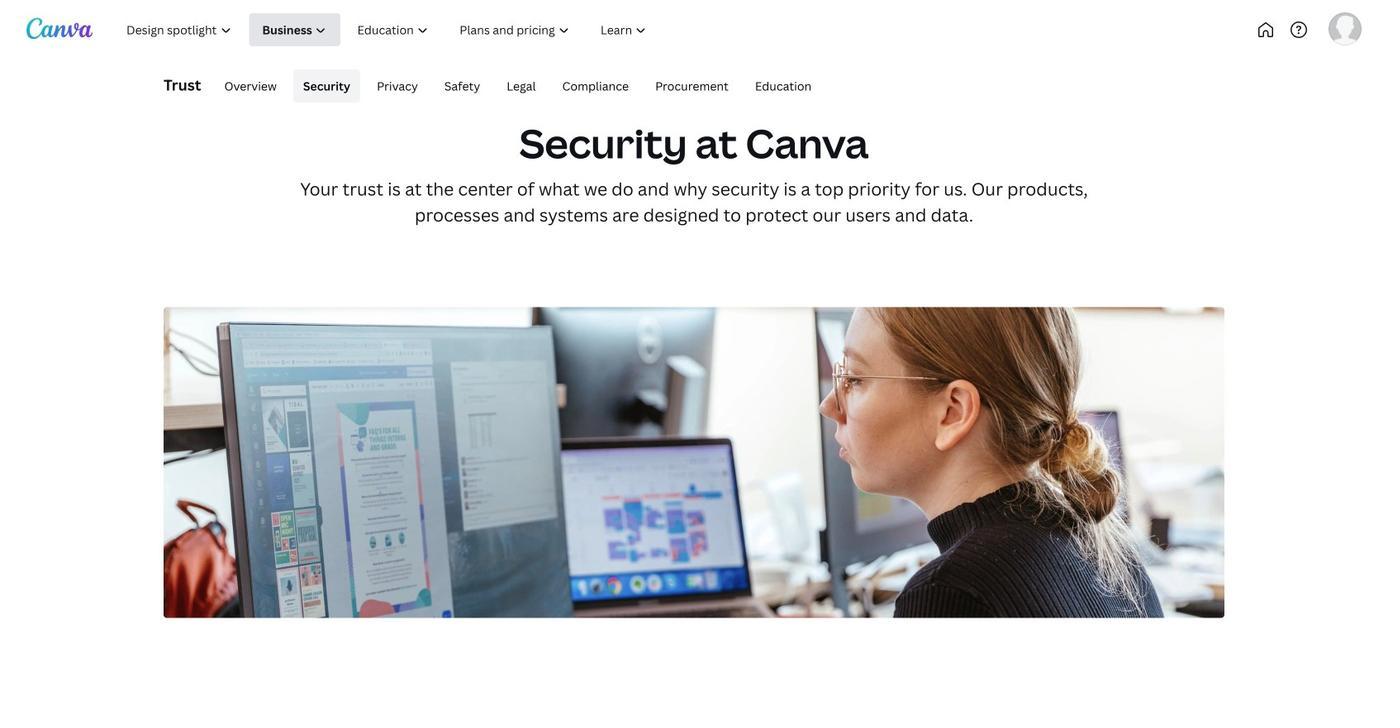 Task type: locate. For each thing, give the bounding box(es) containing it.
top level navigation element
[[112, 13, 717, 46]]

menu bar
[[208, 69, 822, 103]]



Task type: vqa. For each thing, say whether or not it's contained in the screenshot.
2nd attribute. from the bottom of the page
no



